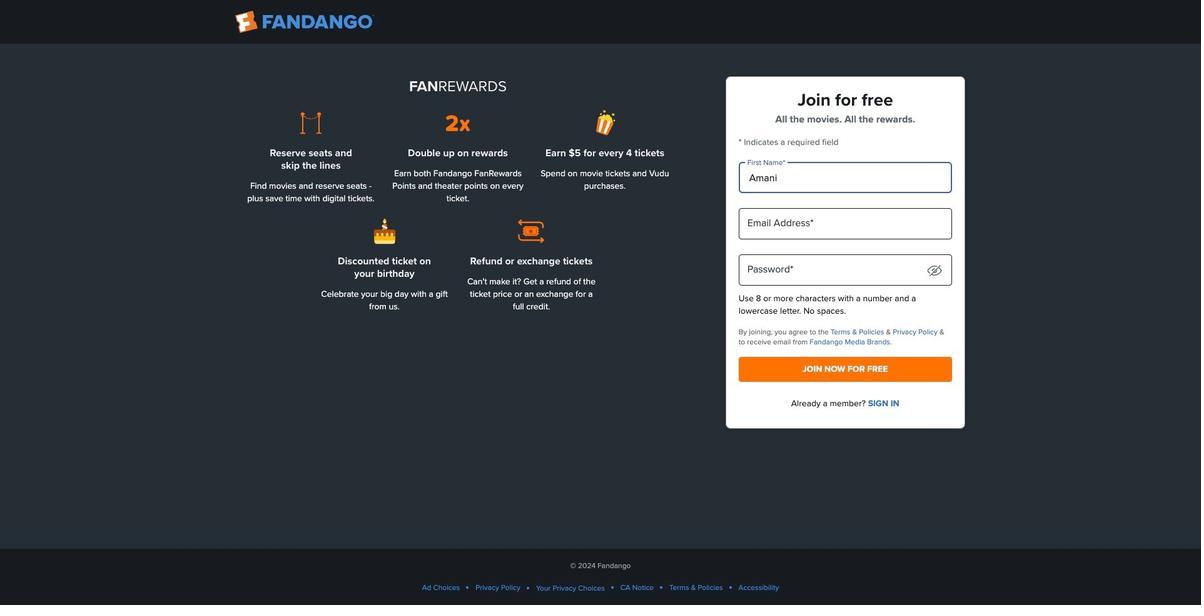 Task type: vqa. For each thing, say whether or not it's contained in the screenshot.
"What"
no



Task type: locate. For each thing, give the bounding box(es) containing it.
  password field
[[739, 255, 952, 286]]

None submit
[[739, 357, 952, 382]]

fandango home image
[[235, 11, 374, 33]]



Task type: describe. For each thing, give the bounding box(es) containing it.
  text field
[[739, 208, 952, 240]]

  text field
[[739, 162, 952, 193]]

password hide image
[[927, 265, 942, 276]]



